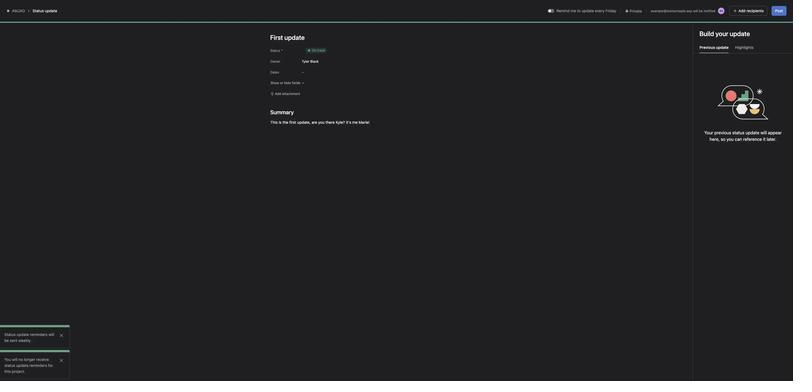 Task type: vqa. For each thing, say whether or not it's contained in the screenshot.
Status update
yes



Task type: describe. For each thing, give the bounding box(es) containing it.
close image
[[59, 334, 64, 338]]

post
[[775, 8, 783, 13]]

to
[[577, 8, 581, 13]]

weekly.
[[18, 339, 31, 343]]

project.
[[12, 370, 25, 375]]

—
[[302, 71, 304, 74]]

build your update
[[700, 30, 750, 38]]

invite button
[[5, 370, 29, 380]]

sent
[[10, 339, 17, 343]]

add for add attachment
[[275, 92, 281, 96]]

update,
[[297, 120, 311, 125]]

0 vertical spatial you
[[318, 120, 325, 125]]

status for status *
[[270, 49, 280, 53]]

recipients
[[747, 8, 764, 13]]

amjad link
[[12, 8, 25, 13]]

invite
[[15, 372, 25, 377]]

hide sidebar image
[[7, 4, 11, 9]]

you inside your previous status update will appear here, so you can reference it later.
[[727, 137, 734, 142]]

on track
[[312, 48, 325, 52]]

update inside your previous status update will appear here, so you can reference it later.
[[746, 131, 760, 135]]

minutes
[[723, 127, 736, 131]]

you will no longer receive status update reminders for this project.
[[4, 358, 53, 375]]

on
[[312, 48, 316, 52]]

example@mailexmaple.exp inside button
[[716, 91, 770, 96]]

previous
[[700, 45, 715, 50]]

are
[[312, 120, 317, 125]]

add recipients
[[739, 8, 764, 13]]

status for status update reminders will be sent weekly.
[[4, 333, 16, 338]]

there
[[326, 120, 335, 125]]

be inside status update reminders will be sent weekly.
[[4, 339, 9, 343]]

update up home link
[[45, 8, 57, 13]]

longer
[[24, 358, 35, 363]]

dates
[[270, 70, 279, 75]]

status *
[[270, 49, 283, 53]]

status inside your previous status update will appear here, so you can reference it later.
[[733, 131, 745, 135]]

Title of update text field
[[270, 32, 434, 44]]

this
[[4, 370, 11, 375]]

you for you will no longer receive status update reminders for this project.
[[4, 358, 11, 363]]

share button
[[739, 19, 757, 27]]

Project description title text field
[[270, 46, 328, 58]]

update right to
[[582, 8, 594, 13]]

highlights
[[735, 45, 754, 50]]

the
[[283, 120, 288, 125]]

what's the status?
[[692, 41, 738, 48]]

remind me to update every friday
[[557, 8, 617, 13]]

so
[[721, 137, 726, 142]]

tyler black
[[302, 59, 319, 64]]

black for tyler black
[[310, 59, 319, 64]]

here,
[[710, 137, 720, 142]]

add recipients button
[[730, 6, 768, 16]]

show or hide fields button
[[268, 79, 307, 87]]

9
[[720, 127, 722, 131]]

upgrade button
[[757, 3, 775, 10]]

your
[[705, 131, 713, 135]]

show
[[271, 81, 279, 85]]

remind
[[557, 8, 570, 13]]

home
[[14, 18, 25, 23]]

it
[[763, 137, 766, 142]]

expect
[[275, 63, 287, 67]]

show or hide fields
[[271, 81, 301, 85]]

update down build your update
[[716, 45, 729, 50]]

later.
[[767, 137, 777, 142]]

status inside you will no longer receive status update reminders for this project.
[[4, 364, 15, 369]]

will inside you will no longer receive status update reminders for this project.
[[12, 358, 18, 363]]

share
[[745, 21, 754, 25]]

ago
[[736, 127, 742, 131]]

ex inside button
[[720, 9, 723, 13]]

remind me to update every friday switch
[[548, 9, 554, 13]]

tyler for tyler black
[[302, 59, 309, 64]]

the status?
[[710, 41, 738, 48]]

no inside you will no longer receive status update reminders for this project.
[[19, 358, 23, 363]]

*
[[281, 49, 283, 53]]

it's
[[346, 120, 351, 125]]

receive
[[36, 358, 49, 363]]

remove from starred image
[[120, 18, 124, 23]]



Task type: locate. For each thing, give the bounding box(es) containing it.
status for status update
[[33, 8, 44, 13]]

black left 9
[[708, 126, 718, 131]]

0 vertical spatial you
[[698, 91, 706, 96]]

kyle?
[[336, 120, 345, 125]]

can
[[735, 137, 742, 142]]

attachment
[[282, 92, 300, 96]]

tab list
[[693, 45, 793, 54]]

0 vertical spatial and
[[299, 63, 306, 67]]

0 vertical spatial me
[[571, 8, 576, 13]]

no left the less!
[[307, 63, 311, 67]]

Section title text field
[[270, 109, 294, 116]]

100%
[[288, 63, 298, 67]]

add for add recipients
[[739, 8, 746, 13]]

will
[[693, 9, 698, 13], [761, 131, 767, 135], [49, 333, 54, 338], [12, 358, 18, 363]]

you inside button
[[698, 91, 706, 96]]

will inside status update reminders will be sent weekly.
[[49, 333, 54, 338]]

tyler for tyler black 9 minutes ago
[[698, 126, 707, 131]]

0 horizontal spatial be
[[4, 339, 9, 343]]

0 horizontal spatial and
[[299, 63, 306, 67]]

add attachment
[[275, 92, 300, 96]]

status up sent
[[4, 333, 16, 338]]

0 horizontal spatial you
[[4, 358, 11, 363]]

0 horizontal spatial add
[[275, 92, 281, 96]]

status up can
[[733, 131, 745, 135]]

1 horizontal spatial be
[[699, 9, 703, 13]]

1 horizontal spatial status
[[33, 8, 44, 13]]

0 horizontal spatial example@mailexmaple.exp
[[651, 9, 692, 13]]

0 vertical spatial reminders
[[30, 333, 48, 338]]

1 horizontal spatial you
[[727, 137, 734, 142]]

1 vertical spatial you
[[4, 358, 11, 363]]

or
[[280, 81, 283, 85]]

be left the notified at top right
[[699, 9, 703, 13]]

this is the first update, are you there kyle? it's me marie!
[[270, 120, 370, 125]]

for
[[48, 364, 53, 369]]

1 vertical spatial tyler
[[698, 126, 707, 131]]

1 vertical spatial ex
[[731, 21, 734, 25]]

tab list containing previous update
[[693, 45, 793, 54]]

will left close icon
[[49, 333, 54, 338]]

1 vertical spatial black
[[708, 126, 718, 131]]

add left the recipients
[[739, 8, 746, 13]]

update up the project. at bottom left
[[16, 364, 28, 369]]

post button
[[772, 6, 787, 16]]

status update
[[33, 8, 57, 13]]

you and example@mailexmaple.exp joined button
[[698, 91, 784, 96]]

is
[[279, 120, 282, 125]]

0 vertical spatial ex
[[720, 9, 723, 13]]

and
[[299, 63, 306, 67], [707, 91, 715, 96]]

1 vertical spatial add
[[275, 92, 281, 96]]

and inside button
[[707, 91, 715, 96]]

less!
[[312, 63, 320, 67]]

1 horizontal spatial status
[[733, 131, 745, 135]]

0 horizontal spatial tyler
[[302, 59, 309, 64]]

example@mailexmaple.exp will be notified
[[651, 9, 716, 13]]

me right it's
[[352, 120, 358, 125]]

your previous status update will appear here, so you can reference it later.
[[705, 131, 782, 142]]

upgrade
[[760, 4, 773, 8]]

0 horizontal spatial status
[[4, 364, 15, 369]]

you right are
[[318, 120, 325, 125]]

0 vertical spatial add
[[739, 8, 746, 13]]

reminders inside you will no longer receive status update reminders for this project.
[[29, 364, 47, 369]]

ex right the notified at top right
[[720, 9, 723, 13]]

you and example@mailexmaple.exp joined
[[698, 91, 784, 96]]

will up the project. at bottom left
[[12, 358, 18, 363]]

tyler black 9 minutes ago
[[698, 126, 742, 131]]

2 horizontal spatial status
[[270, 49, 280, 53]]

1 vertical spatial status
[[4, 364, 15, 369]]

0 vertical spatial status
[[33, 8, 44, 13]]

black down on
[[310, 59, 319, 64]]

0 horizontal spatial black
[[310, 59, 319, 64]]

status inside status update reminders will be sent weekly.
[[4, 333, 16, 338]]

1 vertical spatial you
[[727, 137, 734, 142]]

private
[[630, 9, 642, 13]]

add attachment button
[[268, 90, 303, 98]]

be
[[699, 9, 703, 13], [4, 339, 9, 343]]

1 horizontal spatial me
[[571, 8, 576, 13]]

fields
[[292, 81, 301, 85]]

0 vertical spatial example@mailexmaple.exp
[[651, 9, 692, 13]]

status left *
[[270, 49, 280, 53]]

None text field
[[88, 16, 109, 25]]

0 horizontal spatial no
[[19, 358, 23, 363]]

1 horizontal spatial add
[[739, 8, 746, 13]]

ex
[[720, 9, 723, 13], [731, 21, 734, 25]]

add inside dropdown button
[[275, 92, 281, 96]]

amjad
[[12, 8, 25, 13]]

1 vertical spatial be
[[4, 339, 9, 343]]

joined
[[771, 91, 784, 96]]

tb
[[725, 21, 729, 25]]

reminders
[[30, 333, 48, 338], [29, 364, 47, 369]]

0 horizontal spatial you
[[318, 120, 325, 125]]

add down show
[[275, 92, 281, 96]]

tyler black link
[[698, 126, 718, 131]]

you
[[318, 120, 325, 125], [727, 137, 734, 142]]

first
[[289, 120, 296, 125]]

this
[[270, 120, 278, 125]]

ex right tb
[[731, 21, 734, 25]]

me
[[571, 8, 576, 13], [352, 120, 358, 125]]

1 horizontal spatial example@mailexmaple.exp
[[716, 91, 770, 96]]

0 horizontal spatial me
[[352, 120, 358, 125]]

add
[[739, 8, 746, 13], [275, 92, 281, 96]]

1 horizontal spatial black
[[708, 126, 718, 131]]

1 vertical spatial example@mailexmaple.exp
[[716, 91, 770, 96]]

1 horizontal spatial no
[[307, 63, 311, 67]]

0 horizontal spatial status
[[4, 333, 16, 338]]

me left to
[[571, 8, 576, 13]]

1 horizontal spatial and
[[707, 91, 715, 96]]

tyler left 9
[[698, 126, 707, 131]]

what's
[[692, 41, 709, 48]]

build
[[700, 30, 714, 38]]

will inside your previous status update will appear here, so you can reference it later.
[[761, 131, 767, 135]]

be left sent
[[4, 339, 9, 343]]

1 vertical spatial me
[[352, 120, 358, 125]]

reminders up weekly.
[[30, 333, 48, 338]]

ex button
[[716, 7, 725, 15]]

update inside you will no longer receive status update reminders for this project.
[[16, 364, 28, 369]]

you inside you will no longer receive status update reminders for this project.
[[4, 358, 11, 363]]

status up home link
[[33, 8, 44, 13]]

hide
[[284, 81, 291, 85]]

reminders down receive
[[29, 364, 47, 369]]

2 vertical spatial status
[[4, 333, 16, 338]]

no
[[307, 63, 311, 67], [19, 358, 23, 363]]

you right so at the top right of the page
[[727, 137, 734, 142]]

previous
[[715, 131, 731, 135]]

project roles
[[273, 111, 304, 117]]

0 vertical spatial no
[[307, 63, 311, 67]]

1 vertical spatial and
[[707, 91, 715, 96]]

status update reminders will be sent weekly.
[[4, 333, 54, 343]]

your update
[[716, 30, 750, 38]]

1 vertical spatial reminders
[[29, 364, 47, 369]]

1 horizontal spatial tyler
[[698, 126, 707, 131]]

reference
[[743, 137, 762, 142]]

1 vertical spatial status
[[270, 49, 280, 53]]

update up reference
[[746, 131, 760, 135]]

0 horizontal spatial ex
[[720, 9, 723, 13]]

no left longer
[[19, 358, 23, 363]]

update inside status update reminders will be sent weekly.
[[17, 333, 29, 338]]

0 vertical spatial tyler
[[302, 59, 309, 64]]

i
[[273, 63, 274, 67]]

1 horizontal spatial ex
[[731, 21, 734, 25]]

owner
[[270, 60, 280, 64]]

example@mailexmaple.exp
[[651, 9, 692, 13], [716, 91, 770, 96]]

previous update
[[700, 45, 729, 50]]

0 vertical spatial be
[[699, 9, 703, 13]]

track
[[317, 48, 325, 52]]

update up weekly.
[[17, 333, 29, 338]]

you for you and example@mailexmaple.exp joined
[[698, 91, 706, 96]]

i expect 100% and no less!
[[273, 63, 320, 67]]

board image
[[75, 20, 82, 26]]

will left the notified at top right
[[693, 9, 698, 13]]

will up the it
[[761, 131, 767, 135]]

close image
[[59, 359, 64, 363]]

add inside button
[[739, 8, 746, 13]]

status up the this
[[4, 364, 15, 369]]

1 vertical spatial no
[[19, 358, 23, 363]]

tyler up —
[[302, 59, 309, 64]]

black
[[310, 59, 319, 64], [708, 126, 718, 131]]

notified
[[704, 9, 716, 13]]

every
[[595, 8, 605, 13]]

reminders inside status update reminders will be sent weekly.
[[30, 333, 48, 338]]

0 vertical spatial status
[[733, 131, 745, 135]]

black for tyler black 9 minutes ago
[[708, 126, 718, 131]]

appear
[[768, 131, 782, 135]]

1 horizontal spatial you
[[698, 91, 706, 96]]

on track button
[[302, 46, 331, 55]]

friday
[[606, 8, 617, 13]]

0 vertical spatial black
[[310, 59, 319, 64]]

home link
[[3, 17, 62, 25]]

update
[[45, 8, 57, 13], [582, 8, 594, 13], [716, 45, 729, 50], [746, 131, 760, 135], [17, 333, 29, 338], [16, 364, 28, 369]]

marie!
[[359, 120, 370, 125]]



